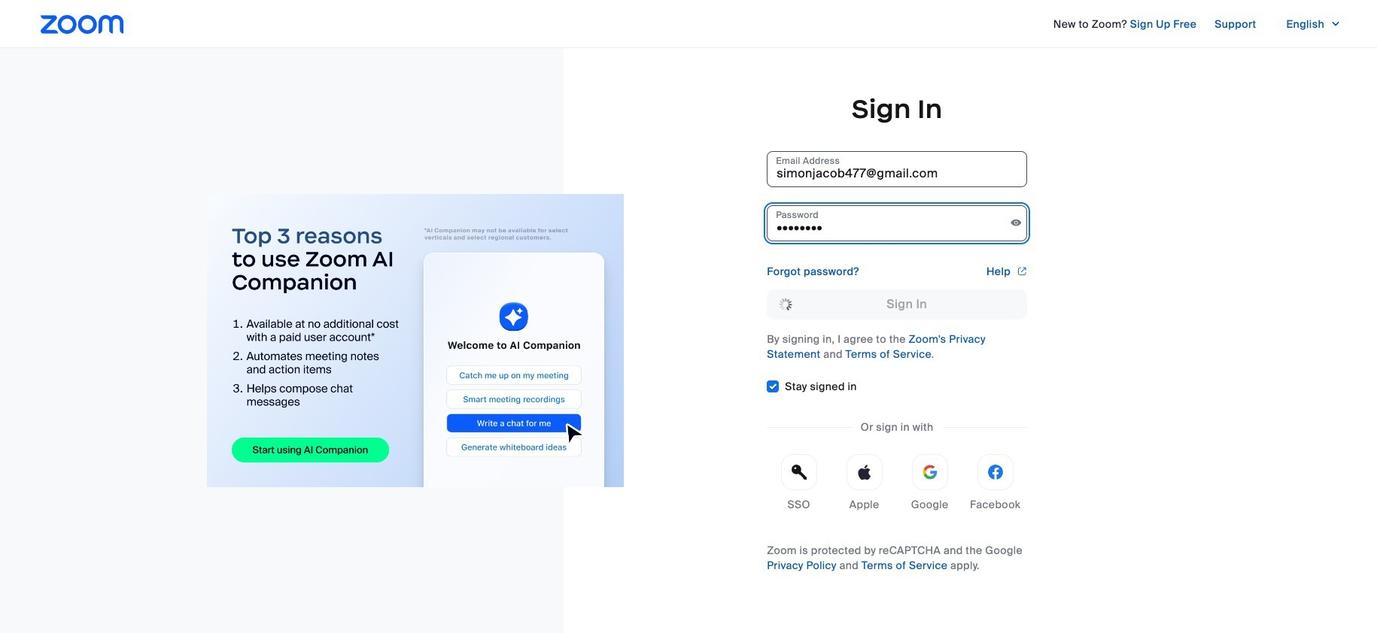 Task type: describe. For each thing, give the bounding box(es) containing it.
Email Address email field
[[767, 151, 1027, 187]]

window new image
[[1017, 264, 1027, 279]]

down image
[[1331, 17, 1341, 32]]

start using zoom ai companion image
[[207, 194, 624, 488]]

Password password field
[[767, 205, 1027, 241]]



Task type: locate. For each thing, give the bounding box(es) containing it.
sign in with apple image
[[857, 465, 872, 480]]

zoom logo image
[[41, 15, 124, 34]]



Task type: vqa. For each thing, say whether or not it's contained in the screenshot.
middle the on
no



